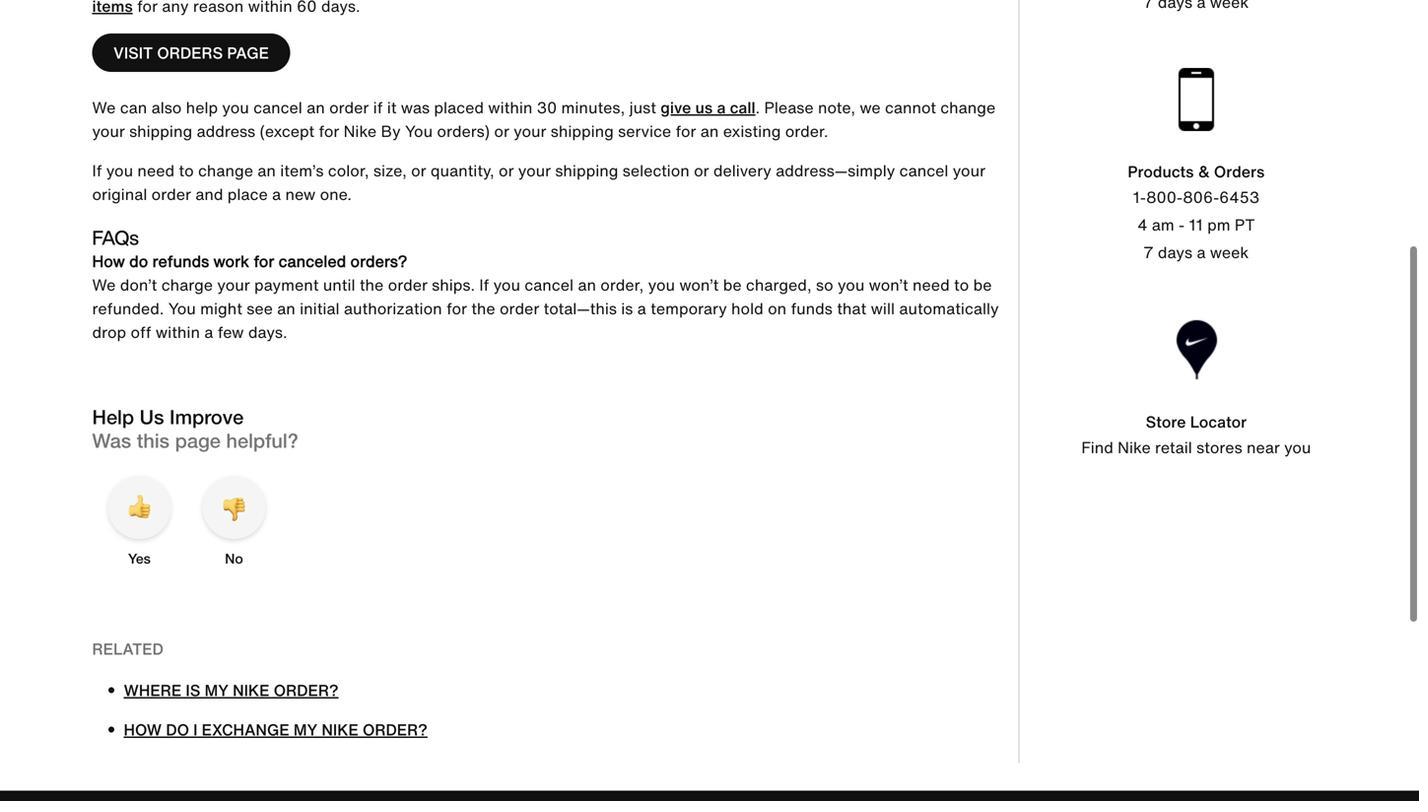 Task type: locate. For each thing, give the bounding box(es) containing it.
the
[[360, 273, 384, 297], [471, 297, 495, 321]]

1 vertical spatial need
[[913, 273, 950, 297]]

my right exchange
[[294, 718, 318, 742]]

us
[[695, 96, 713, 119]]

to inside faqs how do refunds work for canceled orders? we don't charge your payment until the order ships. if you cancel an order, you won't be charged, so you won't need to be refunded. you might see an initial authorization for the order total—this is a temporary hold on funds that will automatically drop off within a few days.
[[954, 273, 969, 297]]

-
[[1179, 213, 1185, 237]]

0 vertical spatial if
[[92, 159, 102, 183]]

order left ships.
[[388, 273, 428, 297]]

1 vertical spatial nike
[[1118, 436, 1151, 460]]

my right is
[[205, 679, 229, 702]]

option group
[[92, 471, 957, 584]]

2 vertical spatial cancel
[[525, 273, 574, 297]]

don't
[[120, 273, 157, 297]]

new
[[285, 183, 316, 206]]

you inside the . please note, we cannot change your shipping address (except for nike by you orders) or your shipping service for an existing order.
[[405, 119, 433, 143]]

you inside the store locator find nike retail stores near you
[[1284, 436, 1311, 460]]

helpful?
[[226, 429, 298, 453]]

nike up exchange
[[233, 679, 270, 702]]

within inside faqs how do refunds work for canceled orders? we don't charge your payment until the order ships. if you cancel an order, you won't be charged, so you won't need to be refunded. you might see an initial authorization for the order total—this is a temporary hold on funds that will automatically drop off within a few days.
[[156, 321, 200, 344]]

an left 'order,'
[[578, 273, 596, 297]]

an
[[307, 96, 325, 119], [701, 119, 719, 143], [258, 159, 276, 183], [578, 273, 596, 297], [277, 297, 296, 321]]

where
[[124, 679, 182, 702]]

1 horizontal spatial within
[[488, 96, 533, 119]]

a right us
[[717, 96, 726, 119]]

change inside the . please note, we cannot change your shipping address (except for nike by you orders) or your shipping service for an existing order.
[[941, 96, 996, 119]]

off
[[131, 321, 151, 344]]

a left few
[[204, 321, 213, 344]]

cancel left 'order,'
[[525, 273, 574, 297]]

to right will
[[954, 273, 969, 297]]

1 vertical spatial to
[[954, 273, 969, 297]]

0 horizontal spatial need
[[137, 159, 175, 183]]

within right off
[[156, 321, 200, 344]]

few
[[218, 321, 244, 344]]

you right so
[[838, 273, 865, 297]]

to
[[179, 159, 194, 183], [954, 273, 969, 297]]

0 vertical spatial we
[[92, 96, 116, 119]]

1 horizontal spatial to
[[954, 273, 969, 297]]

1 horizontal spatial order?
[[363, 718, 428, 742]]

yes
[[128, 551, 151, 567]]

item's
[[280, 159, 324, 183]]

0 vertical spatial to
[[179, 159, 194, 183]]

an inside if you need to change an item's color, size, or quantity, or your shipping selection or delivery address—simply cancel your original order and place a new one.
[[258, 159, 276, 183]]

total—this
[[544, 297, 617, 321]]

just
[[629, 96, 656, 119]]

1 horizontal spatial nike
[[1118, 436, 1151, 460]]

order?
[[274, 679, 339, 702], [363, 718, 428, 742]]

1 horizontal spatial need
[[913, 273, 950, 297]]

need inside if you need to change an item's color, size, or quantity, or your shipping selection or delivery address—simply cancel your original order and place a new one.
[[137, 159, 175, 183]]

won't right that
[[869, 273, 909, 297]]

11
[[1189, 213, 1203, 237]]

it
[[387, 96, 397, 119]]

nike right find
[[1118, 436, 1151, 460]]

or right quantity,
[[499, 159, 514, 183]]

0 horizontal spatial won't
[[679, 273, 719, 297]]

0 horizontal spatial cancel
[[253, 96, 302, 119]]

us
[[140, 405, 164, 429]]

0 vertical spatial you
[[405, 119, 433, 143]]

1 we from the top
[[92, 96, 116, 119]]

charge
[[161, 273, 213, 297]]

need
[[137, 159, 175, 183], [913, 273, 950, 297]]

one.
[[320, 183, 352, 206]]

might
[[200, 297, 242, 321]]

2 won't from the left
[[869, 273, 909, 297]]

1 vertical spatial if
[[479, 273, 489, 297]]

faqs
[[92, 223, 139, 252]]

cancel down cannot
[[900, 159, 949, 183]]

(except
[[260, 119, 314, 143]]

products & orders image
[[1165, 68, 1228, 131]]

1 won't from the left
[[679, 273, 719, 297]]

if up the faqs
[[92, 159, 102, 183]]

where is my nike order? link
[[124, 679, 339, 702]]

the right until
[[360, 273, 384, 297]]

1 horizontal spatial you
[[405, 119, 433, 143]]

order inside if you need to change an item's color, size, or quantity, or your shipping selection or delivery address—simply cancel your original order and place a new one.
[[151, 183, 191, 206]]

1 vertical spatial we
[[92, 273, 116, 297]]

0 vertical spatial cancel
[[253, 96, 302, 119]]

if right ships.
[[479, 273, 489, 297]]

please
[[764, 96, 814, 119]]

authorization
[[344, 297, 442, 321]]

you left 'might' on the left top of page
[[168, 297, 196, 321]]

1 vertical spatial cancel
[[900, 159, 949, 183]]

1 vertical spatial you
[[168, 297, 196, 321]]

you right ships.
[[493, 273, 520, 297]]

size,
[[373, 159, 407, 183]]

existing
[[723, 119, 781, 143]]

Yes radio
[[108, 476, 171, 579]]

refunds
[[152, 250, 209, 273]]

was
[[401, 96, 430, 119]]

1 vertical spatial change
[[198, 159, 253, 183]]

original
[[92, 183, 147, 206]]

how do i exchange my nike order? link
[[124, 718, 428, 742]]

0 vertical spatial nike
[[233, 679, 270, 702]]

faqs how do refunds work for canceled orders? we don't charge your payment until the order ships. if you cancel an order, you won't be charged, so you won't need to be refunded. you might see an initial authorization for the order total—this is a temporary hold on funds that will automatically drop off within a few days.
[[92, 223, 999, 344]]

1 vertical spatial order?
[[363, 718, 428, 742]]

help
[[92, 405, 134, 429]]

0 horizontal spatial to
[[179, 159, 194, 183]]

to left and
[[179, 159, 194, 183]]

nike inside the store locator find nike retail stores near you
[[1118, 436, 1151, 460]]

2 we from the top
[[92, 273, 116, 297]]

1 vertical spatial nike
[[322, 718, 359, 742]]

0 vertical spatial order?
[[274, 679, 339, 702]]

refunded.
[[92, 297, 164, 321]]

we inside faqs how do refunds work for canceled orders? we don't charge your payment until the order ships. if you cancel an order, you won't be charged, so you won't need to be refunded. you might see an initial authorization for the order total—this is a temporary hold on funds that will automatically drop off within a few days.
[[92, 273, 116, 297]]

. please note, we cannot change your shipping address (except for nike by you orders) or your shipping service for an existing order.
[[92, 96, 996, 143]]

see
[[247, 297, 273, 321]]

0 horizontal spatial my
[[205, 679, 229, 702]]

0 horizontal spatial change
[[198, 159, 253, 183]]

to inside if you need to change an item's color, size, or quantity, or your shipping selection or delivery address—simply cancel your original order and place a new one.
[[179, 159, 194, 183]]

1 horizontal spatial won't
[[869, 273, 909, 297]]

for right 'work'
[[254, 250, 274, 273]]

1-
[[1133, 185, 1147, 209]]

0 vertical spatial need
[[137, 159, 175, 183]]

you right near
[[1284, 436, 1311, 460]]

1 vertical spatial my
[[294, 718, 318, 742]]

order left and
[[151, 183, 191, 206]]

an left call
[[701, 119, 719, 143]]

or inside the . please note, we cannot change your shipping address (except for nike by you orders) or your shipping service for an existing order.
[[494, 119, 509, 143]]

cancel inside faqs how do refunds work for canceled orders? we don't charge your payment until the order ships. if you cancel an order, you won't be charged, so you won't need to be refunded. you might see an initial authorization for the order total—this is a temporary hold on funds that will automatically drop off within a few days.
[[525, 273, 574, 297]]

is
[[186, 679, 200, 702]]

or right orders)
[[494, 119, 509, 143]]

days
[[1158, 241, 1193, 264]]

1 horizontal spatial if
[[479, 273, 489, 297]]

shipping left address
[[129, 119, 192, 143]]

if
[[373, 96, 383, 119]]

we left the don't
[[92, 273, 116, 297]]

a left 'new'
[[272, 183, 281, 206]]

0 horizontal spatial you
[[168, 297, 196, 321]]

store locator image
[[1165, 319, 1228, 382]]

1 horizontal spatial nike
[[322, 718, 359, 742]]

0 horizontal spatial order?
[[274, 679, 339, 702]]

menu bar
[[335, 0, 1084, 4]]

nike right exchange
[[322, 718, 359, 742]]

0 horizontal spatial nike
[[344, 119, 377, 143]]

give
[[661, 96, 691, 119]]

change down address
[[198, 159, 253, 183]]

806-
[[1183, 185, 1219, 209]]

nike
[[233, 679, 270, 702], [322, 718, 359, 742]]

cancel
[[253, 96, 302, 119], [900, 159, 949, 183], [525, 273, 574, 297]]

need left and
[[137, 159, 175, 183]]

shipping down 'minutes,'
[[555, 159, 618, 183]]

0 vertical spatial within
[[488, 96, 533, 119]]

we left can
[[92, 96, 116, 119]]

for right (except
[[319, 119, 339, 143]]

an left "item's"
[[258, 159, 276, 183]]

option group containing yes
[[92, 471, 957, 584]]

0 horizontal spatial be
[[723, 273, 742, 297]]

or
[[494, 119, 509, 143], [411, 159, 426, 183], [499, 159, 514, 183], [694, 159, 709, 183]]

within left 30
[[488, 96, 533, 119]]

the right authorization in the top left of the page
[[471, 297, 495, 321]]

0 vertical spatial change
[[941, 96, 996, 119]]

1 horizontal spatial cancel
[[525, 273, 574, 297]]

you right "by"
[[405, 119, 433, 143]]

help
[[186, 96, 218, 119]]

you
[[405, 119, 433, 143], [168, 297, 196, 321]]

change right cannot
[[941, 96, 996, 119]]

you inside faqs how do refunds work for canceled orders? we don't charge your payment until the order ships. if you cancel an order, you won't be charged, so you won't need to be refunded. you might see an initial authorization for the order total—this is a temporary hold on funds that will automatically drop off within a few days.
[[168, 297, 196, 321]]

orders?
[[350, 250, 408, 273]]

address
[[197, 119, 255, 143]]

be
[[723, 273, 742, 297], [973, 273, 992, 297]]

quantity,
[[431, 159, 494, 183]]

4
[[1138, 213, 1148, 237]]

cancel down page
[[253, 96, 302, 119]]

won't left hold
[[679, 273, 719, 297]]

nike left "by"
[[344, 119, 377, 143]]

my
[[205, 679, 229, 702], [294, 718, 318, 742]]

0 vertical spatial nike
[[344, 119, 377, 143]]

exchange
[[202, 718, 289, 742]]

1 horizontal spatial be
[[973, 273, 992, 297]]

2 horizontal spatial cancel
[[900, 159, 949, 183]]

shipping inside if you need to change an item's color, size, or quantity, or your shipping selection or delivery address—simply cancel your original order and place a new one.
[[555, 159, 618, 183]]

ships.
[[432, 273, 475, 297]]

orders)
[[437, 119, 490, 143]]

1 be from the left
[[723, 273, 742, 297]]

need right will
[[913, 273, 950, 297]]

cannot
[[885, 96, 936, 119]]

1 horizontal spatial change
[[941, 96, 996, 119]]

1 vertical spatial within
[[156, 321, 200, 344]]

within
[[488, 96, 533, 119], [156, 321, 200, 344]]

0 vertical spatial my
[[205, 679, 229, 702]]

hold
[[731, 297, 764, 321]]

a right days
[[1197, 241, 1206, 264]]

0 horizontal spatial if
[[92, 159, 102, 183]]

you right the help
[[222, 96, 249, 119]]

pm
[[1208, 213, 1231, 237]]

0 horizontal spatial within
[[156, 321, 200, 344]]

do
[[166, 718, 189, 742]]

we
[[92, 96, 116, 119], [92, 273, 116, 297]]

order left total—this
[[500, 297, 539, 321]]

days.
[[248, 321, 287, 344]]

week
[[1210, 241, 1249, 264]]

you down can
[[106, 159, 133, 183]]

you
[[222, 96, 249, 119], [106, 159, 133, 183], [493, 273, 520, 297], [648, 273, 675, 297], [838, 273, 865, 297], [1284, 436, 1311, 460]]



Task type: vqa. For each thing, say whether or not it's contained in the screenshot.
the "so"
yes



Task type: describe. For each thing, give the bounding box(es) containing it.
work
[[213, 250, 249, 273]]

page
[[175, 429, 221, 453]]

place
[[227, 183, 268, 206]]

note,
[[818, 96, 856, 119]]

7
[[1144, 241, 1154, 264]]

2 be from the left
[[973, 273, 992, 297]]

6453
[[1219, 185, 1260, 209]]

an inside the . please note, we cannot change your shipping address (except for nike by you orders) or your shipping service for an existing order.
[[701, 119, 719, 143]]

i
[[193, 718, 198, 742]]

minutes,
[[561, 96, 625, 119]]

.
[[756, 96, 760, 119]]

1 horizontal spatial my
[[294, 718, 318, 742]]

and
[[195, 183, 223, 206]]

change inside if you need to change an item's color, size, or quantity, or your shipping selection or delivery address—simply cancel your original order and place a new one.
[[198, 159, 253, 183]]

visit orders page button
[[92, 34, 290, 72]]

30
[[537, 96, 557, 119]]

address—simply
[[776, 159, 895, 183]]

an left if
[[307, 96, 325, 119]]

or right size,
[[411, 159, 426, 183]]

No radio
[[203, 476, 266, 579]]

visit
[[113, 41, 153, 65]]

0 horizontal spatial the
[[360, 273, 384, 297]]

cancel inside if you need to change an item's color, size, or quantity, or your shipping selection or delivery address—simply cancel your original order and place a new one.
[[900, 159, 949, 183]]

order.
[[785, 119, 828, 143]]

placed
[[434, 96, 484, 119]]

funds
[[791, 297, 833, 321]]

a inside products & orders 1-800-806-6453 4 am - 11 pm pt 7 days a week
[[1197, 241, 1206, 264]]

also
[[151, 96, 182, 119]]

an right see on the left of page
[[277, 297, 296, 321]]

or left delivery
[[694, 159, 709, 183]]

you right 'order,'
[[648, 273, 675, 297]]

find
[[1082, 436, 1114, 460]]

is
[[621, 297, 633, 321]]

if you need to change an item's color, size, or quantity, or your shipping selection or delivery address—simply cancel your original order and place a new one.
[[92, 159, 986, 206]]

page
[[227, 41, 269, 65]]

orders
[[1214, 160, 1265, 184]]

give us a call link
[[661, 96, 756, 119]]

initial
[[300, 297, 340, 321]]

how
[[124, 718, 162, 742]]

order left if
[[329, 96, 369, 119]]

near
[[1247, 436, 1280, 460]]

selection
[[623, 159, 690, 183]]

if inside faqs how do refunds work for canceled orders? we don't charge your payment until the order ships. if you cancel an order, you won't be charged, so you won't need to be refunded. you might see an initial authorization for the order total—this is a temporary hold on funds that will automatically drop off within a few days.
[[479, 273, 489, 297]]

that
[[837, 297, 867, 321]]

how
[[92, 250, 125, 273]]

need inside faqs how do refunds work for canceled orders? we don't charge your payment until the order ships. if you cancel an order, you won't be charged, so you won't need to be refunded. you might see an initial authorization for the order total—this is a temporary hold on funds that will automatically drop off within a few days.
[[913, 273, 950, 297]]

a inside if you need to change an item's color, size, or quantity, or your shipping selection or delivery address—simply cancel your original order and place a new one.
[[272, 183, 281, 206]]

store
[[1146, 410, 1186, 434]]

for right authorization in the top left of the page
[[446, 297, 467, 321]]

no
[[225, 551, 243, 567]]

shipping left service
[[551, 119, 614, 143]]

your inside faqs how do refunds work for canceled orders? we don't charge your payment until the order ships. if you cancel an order, you won't be charged, so you won't need to be refunded. you might see an initial authorization for the order total—this is a temporary hold on funds that will automatically drop off within a few days.
[[217, 273, 250, 297]]

charged,
[[746, 273, 812, 297]]

can
[[120, 96, 147, 119]]

orders
[[157, 41, 223, 65]]

for right service
[[676, 119, 696, 143]]

if inside if you need to change an item's color, size, or quantity, or your shipping selection or delivery address—simply cancel your original order and place a new one.
[[92, 159, 102, 183]]

we
[[860, 96, 881, 119]]

1 horizontal spatial the
[[471, 297, 495, 321]]

how do i exchange my nike order?
[[124, 718, 428, 742]]

color,
[[328, 159, 369, 183]]

you inside if you need to change an item's color, size, or quantity, or your shipping selection or delivery address—simply cancel your original order and place a new one.
[[106, 159, 133, 183]]

improve
[[170, 405, 244, 429]]

by
[[381, 119, 401, 143]]

locator
[[1190, 410, 1247, 434]]

service
[[618, 119, 671, 143]]

temporary
[[651, 297, 727, 321]]

so
[[816, 273, 834, 297]]

call
[[730, 96, 756, 119]]

until
[[323, 273, 355, 297]]

am
[[1152, 213, 1175, 237]]

retail
[[1155, 436, 1192, 460]]

nike inside the . please note, we cannot change your shipping address (except for nike by you orders) or your shipping service for an existing order.
[[344, 119, 377, 143]]

on
[[768, 297, 787, 321]]

this
[[137, 429, 170, 453]]

help us improve was this page helpful?
[[92, 405, 298, 453]]

payment
[[254, 273, 319, 297]]

pt
[[1235, 213, 1255, 237]]

products
[[1128, 160, 1194, 184]]

a right the is
[[637, 297, 646, 321]]

store locator find nike retail stores near you
[[1082, 410, 1311, 460]]

&
[[1198, 160, 1210, 184]]

do
[[129, 250, 148, 273]]

products & orders 1-800-806-6453 4 am - 11 pm pt 7 days a week
[[1128, 160, 1265, 264]]

800-
[[1147, 185, 1183, 209]]

drop
[[92, 321, 126, 344]]

0 horizontal spatial nike
[[233, 679, 270, 702]]

where is my nike order?
[[124, 679, 339, 702]]

delivery
[[713, 159, 772, 183]]



